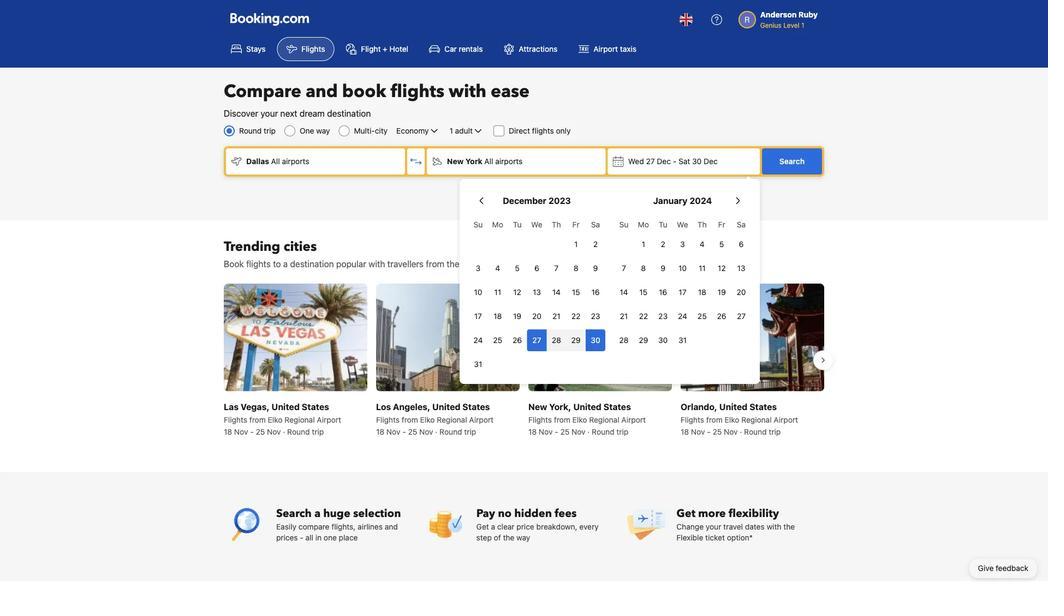 Task type: locate. For each thing, give the bounding box(es) containing it.
0 vertical spatial destination
[[327, 108, 371, 119]]

· for angeles,
[[435, 427, 437, 436]]

1 sa from the left
[[591, 220, 600, 229]]

2 right 1 option
[[593, 240, 598, 249]]

19 right 18 january 2024 checkbox
[[718, 288, 726, 297]]

1 su from the left
[[474, 220, 483, 229]]

the
[[447, 259, 459, 269], [784, 522, 795, 531], [503, 533, 514, 542]]

las vegas, united states image
[[224, 284, 367, 392]]

4
[[700, 240, 705, 249], [495, 264, 500, 273]]

flights inside trending cities book flights to a destination popular with travellers from the united states
[[246, 259, 271, 269]]

a
[[283, 259, 288, 269], [314, 506, 321, 521], [491, 522, 495, 531]]

1 vertical spatial get
[[476, 522, 489, 531]]

22 left 23 option
[[639, 312, 648, 321]]

1 horizontal spatial dec
[[704, 157, 718, 166]]

united inside los angeles, united states flights from elko regional airport 18 nov - 25 nov · round trip
[[432, 402, 460, 412]]

0 vertical spatial 5
[[719, 240, 724, 249]]

0 horizontal spatial 7
[[554, 264, 559, 273]]

1 vertical spatial 6
[[535, 264, 539, 273]]

14 for 14 december 2023 checkbox
[[552, 288, 561, 297]]

29
[[571, 336, 581, 345], [639, 336, 648, 345]]

new for york
[[447, 157, 464, 166]]

27
[[646, 157, 655, 166], [737, 312, 746, 321], [532, 336, 541, 345]]

0 vertical spatial with
[[449, 80, 486, 103]]

0 horizontal spatial 10
[[474, 288, 482, 297]]

your inside the compare and book flights with ease discover your next dream destination
[[261, 108, 278, 119]]

2 horizontal spatial a
[[491, 522, 495, 531]]

12
[[718, 264, 726, 273], [513, 288, 521, 297]]

26 inside checkbox
[[717, 312, 726, 321]]

1 horizontal spatial 5
[[719, 240, 724, 249]]

5
[[719, 240, 724, 249], [515, 264, 520, 273]]

1 th from the left
[[552, 220, 561, 229]]

2 29 from the left
[[639, 336, 648, 345]]

0 horizontal spatial grid
[[468, 214, 605, 376]]

7
[[554, 264, 559, 273], [622, 264, 626, 273]]

23 right the 22 option
[[591, 312, 600, 321]]

13 left 14 december 2023 checkbox
[[533, 288, 541, 297]]

4 · from the left
[[740, 427, 742, 436]]

0 horizontal spatial 5
[[515, 264, 520, 273]]

31 December 2023 checkbox
[[468, 354, 488, 376]]

2 22 from the left
[[639, 312, 648, 321]]

2 elko from the left
[[420, 415, 435, 424]]

16 December 2023 checkbox
[[586, 282, 605, 304]]

27 right the 26 checkbox
[[737, 312, 746, 321]]

4 regional from the left
[[741, 415, 772, 424]]

2 9 from the left
[[661, 264, 665, 273]]

25 right 24 december 2023 checkbox
[[493, 336, 502, 345]]

airport inside las vegas, united states flights from elko regional airport 18 nov - 25 nov · round trip
[[317, 415, 341, 424]]

york,
[[549, 402, 571, 412]]

1
[[801, 21, 804, 29], [450, 126, 453, 135], [574, 240, 578, 249], [642, 240, 645, 249]]

3 left 4 option
[[680, 240, 685, 249]]

regional for york,
[[589, 415, 619, 424]]

0 vertical spatial way
[[316, 126, 330, 135]]

2 14 from the left
[[620, 288, 628, 297]]

24 January 2024 checkbox
[[673, 306, 692, 328]]

1 horizontal spatial 24
[[678, 312, 687, 321]]

15 inside checkbox
[[639, 288, 648, 297]]

the left 3 checkbox
[[447, 259, 459, 269]]

0 vertical spatial new
[[447, 157, 464, 166]]

united inside orlando, united states flights from elko regional airport 18 nov - 25 nov · round trip
[[719, 402, 747, 412]]

1 left adult
[[450, 126, 453, 135]]

airport inside los angeles, united states flights from elko regional airport 18 nov - 25 nov · round trip
[[469, 415, 494, 424]]

27 inside checkbox
[[532, 336, 541, 345]]

su for january
[[619, 220, 629, 229]]

1 15 from the left
[[572, 288, 580, 297]]

5 inside option
[[515, 264, 520, 273]]

mo down the december
[[492, 220, 503, 229]]

destination down cities at the top left
[[290, 259, 334, 269]]

29 inside option
[[571, 336, 581, 345]]

destination inside the compare and book flights with ease discover your next dream destination
[[327, 108, 371, 119]]

2 tu from the left
[[659, 220, 667, 229]]

states
[[490, 259, 515, 269], [302, 402, 329, 412], [463, 402, 490, 412], [604, 402, 631, 412], [750, 402, 777, 412]]

3
[[680, 240, 685, 249], [476, 264, 481, 273]]

0 horizontal spatial mo
[[492, 220, 503, 229]]

12 January 2024 checkbox
[[712, 258, 732, 280]]

19 for 19 december 2023 checkbox
[[513, 312, 521, 321]]

united inside new york, united states flights from elko regional airport 18 nov - 25 nov · round trip
[[573, 402, 601, 412]]

with right dates
[[767, 522, 781, 531]]

1 dec from the left
[[657, 157, 671, 166]]

region
[[215, 280, 833, 442]]

- inside las vegas, united states flights from elko regional airport 18 nov - 25 nov · round trip
[[250, 427, 254, 436]]

1 horizontal spatial 21
[[620, 312, 628, 321]]

the down the clear
[[503, 533, 514, 542]]

29 for 29 january 2024 checkbox
[[639, 336, 648, 345]]

2 January 2024 checkbox
[[653, 234, 673, 255]]

1 23 from the left
[[591, 312, 600, 321]]

get up change
[[677, 506, 696, 521]]

0 vertical spatial 26
[[717, 312, 726, 321]]

5 nov from the left
[[539, 427, 553, 436]]

16 right 15 december 2023 option
[[591, 288, 600, 297]]

0 vertical spatial 13
[[737, 264, 745, 273]]

25 left the 26 checkbox
[[698, 312, 707, 321]]

· inside new york, united states flights from elko regional airport 18 nov - 25 nov · round trip
[[588, 427, 590, 436]]

trip for los
[[464, 427, 476, 436]]

8 right 7 january 2024 checkbox
[[641, 264, 646, 273]]

3 · from the left
[[588, 427, 590, 436]]

15 January 2024 checkbox
[[634, 282, 653, 304]]

12 December 2023 checkbox
[[508, 282, 527, 304]]

and up dream
[[306, 80, 338, 103]]

1 fr from the left
[[572, 220, 580, 229]]

12 inside 12 january 2024 checkbox
[[718, 264, 726, 273]]

0 horizontal spatial get
[[476, 522, 489, 531]]

from for los angeles, united states
[[402, 415, 418, 424]]

- left all
[[300, 533, 303, 542]]

level
[[784, 21, 800, 29]]

22 for the 22 option
[[572, 312, 581, 321]]

1 vertical spatial 4
[[495, 264, 500, 273]]

flights up economy
[[391, 80, 444, 103]]

a for pay
[[491, 522, 495, 531]]

0 horizontal spatial 13
[[533, 288, 541, 297]]

11 inside option
[[494, 288, 501, 297]]

28 right 27 checkbox
[[552, 336, 561, 345]]

search
[[780, 157, 805, 166], [276, 506, 312, 521]]

airports down direct
[[495, 157, 523, 166]]

- down orlando,
[[707, 427, 711, 436]]

26 inside checkbox
[[513, 336, 522, 345]]

0 horizontal spatial way
[[316, 126, 330, 135]]

0 horizontal spatial 16
[[591, 288, 600, 297]]

1 horizontal spatial all
[[484, 157, 493, 166]]

21 January 2024 checkbox
[[614, 306, 634, 328]]

from for new york, united states
[[554, 415, 570, 424]]

10 for 10 option
[[474, 288, 482, 297]]

states inside las vegas, united states flights from elko regional airport 18 nov - 25 nov · round trip
[[302, 402, 329, 412]]

5 inside checkbox
[[719, 240, 724, 249]]

clear
[[497, 522, 515, 531]]

flexibility
[[729, 506, 779, 521]]

0 vertical spatial 11
[[699, 264, 706, 273]]

dec left sat
[[657, 157, 671, 166]]

22
[[572, 312, 581, 321], [639, 312, 648, 321]]

trip inside new york, united states flights from elko regional airport 18 nov - 25 nov · round trip
[[617, 427, 628, 436]]

search inside button
[[780, 157, 805, 166]]

way down price at the bottom of the page
[[516, 533, 530, 542]]

23
[[591, 312, 600, 321], [658, 312, 668, 321]]

9 for 9 checkbox at the top right
[[661, 264, 665, 273]]

16 for the 16 option on the right
[[591, 288, 600, 297]]

30 cell
[[586, 328, 605, 352]]

1 horizontal spatial 30
[[658, 336, 668, 345]]

round inside los angeles, united states flights from elko regional airport 18 nov - 25 nov · round trip
[[440, 427, 462, 436]]

trip for new
[[617, 427, 628, 436]]

1 we from the left
[[531, 220, 543, 229]]

0 horizontal spatial airports
[[282, 157, 309, 166]]

orlando,
[[681, 402, 717, 412]]

8 right 7 checkbox
[[574, 264, 578, 273]]

discover
[[224, 108, 258, 119]]

from down angeles,
[[402, 415, 418, 424]]

0 horizontal spatial 3
[[476, 264, 481, 273]]

grid
[[468, 214, 605, 376], [614, 214, 751, 352]]

flights inside the compare and book flights with ease discover your next dream destination
[[391, 80, 444, 103]]

21
[[552, 312, 560, 321], [620, 312, 628, 321]]

your up ticket at bottom
[[706, 522, 721, 531]]

new inside new york, united states flights from elko regional airport 18 nov - 25 nov · round trip
[[528, 402, 547, 412]]

11 January 2024 checkbox
[[692, 258, 712, 280]]

states inside trending cities book flights to a destination popular with travellers from the united states
[[490, 259, 515, 269]]

get more flexibility change your travel dates with the flexible ticket option*
[[677, 506, 795, 542]]

3 elko from the left
[[572, 415, 587, 424]]

1 · from the left
[[283, 427, 285, 436]]

13 for 13 december 2023 option
[[533, 288, 541, 297]]

17 for 17 january 2024 option
[[679, 288, 687, 297]]

flights for cities
[[246, 259, 271, 269]]

1 tu from the left
[[513, 220, 522, 229]]

2 16 from the left
[[659, 288, 667, 297]]

elko for york,
[[572, 415, 587, 424]]

1 mo from the left
[[492, 220, 503, 229]]

1 9 from the left
[[593, 264, 598, 273]]

· inside los angeles, united states flights from elko regional airport 18 nov - 25 nov · round trip
[[435, 427, 437, 436]]

multi-city
[[354, 126, 388, 135]]

0 horizontal spatial sa
[[591, 220, 600, 229]]

0 horizontal spatial the
[[447, 259, 459, 269]]

with right "popular" on the left top of the page
[[369, 259, 385, 269]]

mo up 1 checkbox
[[638, 220, 649, 229]]

cities
[[284, 238, 317, 256]]

dream
[[300, 108, 325, 119]]

1 horizontal spatial 16
[[659, 288, 667, 297]]

11
[[699, 264, 706, 273], [494, 288, 501, 297]]

2 for january 2024
[[661, 240, 665, 249]]

0 vertical spatial 24
[[678, 312, 687, 321]]

24 December 2023 checkbox
[[468, 330, 488, 352]]

a up compare
[[314, 506, 321, 521]]

0 horizontal spatial 14
[[552, 288, 561, 297]]

18
[[698, 288, 706, 297], [494, 312, 502, 321], [224, 427, 232, 436], [376, 427, 384, 436], [528, 427, 537, 436], [681, 427, 689, 436]]

16 right 15 january 2024 checkbox
[[659, 288, 667, 297]]

31 for 31 checkbox
[[474, 360, 482, 369]]

multi-
[[354, 126, 375, 135]]

from for las vegas, united states
[[249, 415, 266, 424]]

get inside pay no hidden fees get a clear price breakdown, every step of the way
[[476, 522, 489, 531]]

the right dates
[[784, 522, 795, 531]]

- left sat
[[673, 157, 677, 166]]

17 January 2024 checkbox
[[673, 282, 692, 304]]

0 horizontal spatial new
[[447, 157, 464, 166]]

19 for 19 january 2024 'checkbox'
[[718, 288, 726, 297]]

elko inside new york, united states flights from elko regional airport 18 nov - 25 nov · round trip
[[572, 415, 587, 424]]

2 December 2023 checkbox
[[586, 234, 605, 255]]

11 for 11 december 2023 option
[[494, 288, 501, 297]]

29 inside checkbox
[[639, 336, 648, 345]]

economy
[[396, 126, 429, 135]]

18 inside orlando, united states flights from elko regional airport 18 nov - 25 nov · round trip
[[681, 427, 689, 436]]

los
[[376, 402, 391, 412]]

fr up 5 checkbox
[[718, 220, 725, 229]]

1 16 from the left
[[591, 288, 600, 297]]

0 horizontal spatial 22
[[572, 312, 581, 321]]

1 2 from the left
[[593, 240, 598, 249]]

26 right 25 december 2023 checkbox
[[513, 336, 522, 345]]

0 horizontal spatial all
[[271, 157, 280, 166]]

orlando, united states flights from elko regional airport 18 nov - 25 nov · round trip
[[681, 402, 798, 436]]

1 vertical spatial 3
[[476, 264, 481, 273]]

2 horizontal spatial with
[[767, 522, 781, 531]]

1 horizontal spatial 28
[[619, 336, 629, 345]]

2 vertical spatial flights
[[246, 259, 271, 269]]

2 mo from the left
[[638, 220, 649, 229]]

31 right "30 january 2024" checkbox at the bottom right
[[679, 336, 687, 345]]

states inside new york, united states flights from elko regional airport 18 nov - 25 nov · round trip
[[604, 402, 631, 412]]

fr up 1 option
[[572, 220, 580, 229]]

27 for the 27 option
[[737, 312, 746, 321]]

2 for december 2023
[[593, 240, 598, 249]]

28 December 2023 checkbox
[[547, 330, 566, 352]]

1 vertical spatial 10
[[474, 288, 482, 297]]

0 vertical spatial search
[[780, 157, 805, 166]]

1 horizontal spatial 13
[[737, 264, 745, 273]]

2 7 from the left
[[622, 264, 626, 273]]

29 for 29 december 2023 option
[[571, 336, 581, 345]]

2 vertical spatial a
[[491, 522, 495, 531]]

2 8 from the left
[[641, 264, 646, 273]]

flights inside los angeles, united states flights from elko regional airport 18 nov - 25 nov · round trip
[[376, 415, 400, 424]]

1 regional from the left
[[285, 415, 315, 424]]

4 December 2023 checkbox
[[488, 258, 508, 280]]

2 we from the left
[[677, 220, 688, 229]]

1 vertical spatial flights
[[532, 126, 554, 135]]

0 vertical spatial the
[[447, 259, 459, 269]]

orlando, united states image
[[681, 284, 824, 392]]

united right york,
[[573, 402, 601, 412]]

1 horizontal spatial 2
[[661, 240, 665, 249]]

to
[[273, 259, 281, 269]]

1 elko from the left
[[268, 415, 282, 424]]

and
[[306, 80, 338, 103], [385, 522, 398, 531]]

su up 7 january 2024 checkbox
[[619, 220, 629, 229]]

round inside orlando, united states flights from elko regional airport 18 nov - 25 nov · round trip
[[744, 427, 767, 436]]

1 horizontal spatial 6
[[739, 240, 744, 249]]

15 right the 14 january 2024 option
[[639, 288, 648, 297]]

new left york
[[447, 157, 464, 166]]

9 inside option
[[593, 264, 598, 273]]

29 right the 28 december 2023 checkbox
[[571, 336, 581, 345]]

1 horizontal spatial 3
[[680, 240, 685, 249]]

1 horizontal spatial 27
[[646, 157, 655, 166]]

round
[[239, 126, 262, 135], [287, 427, 310, 436], [440, 427, 462, 436], [592, 427, 614, 436], [744, 427, 767, 436]]

12 right 11 december 2023 option
[[513, 288, 521, 297]]

25
[[698, 312, 707, 321], [493, 336, 502, 345], [256, 427, 265, 436], [408, 427, 417, 436], [560, 427, 570, 436], [713, 427, 722, 436]]

26 January 2024 checkbox
[[712, 306, 732, 328]]

1 horizontal spatial 15
[[639, 288, 648, 297]]

5 for 5 checkbox
[[719, 240, 724, 249]]

0 horizontal spatial th
[[552, 220, 561, 229]]

5 December 2023 checkbox
[[508, 258, 527, 280]]

27 cell
[[527, 328, 547, 352]]

su
[[474, 220, 483, 229], [619, 220, 629, 229]]

th down 2023 at right
[[552, 220, 561, 229]]

1 8 from the left
[[574, 264, 578, 273]]

th for 2024
[[698, 220, 707, 229]]

28 left 29 january 2024 checkbox
[[619, 336, 629, 345]]

way right one
[[316, 126, 330, 135]]

17 for 17 checkbox
[[474, 312, 482, 321]]

10
[[679, 264, 687, 273], [474, 288, 482, 297]]

0 horizontal spatial 26
[[513, 336, 522, 345]]

all
[[271, 157, 280, 166], [484, 157, 493, 166]]

20 for 20 checkbox
[[737, 288, 746, 297]]

2 vertical spatial with
[[767, 522, 781, 531]]

0 vertical spatial 27
[[646, 157, 655, 166]]

1 inside option
[[574, 240, 578, 249]]

20 right 19 december 2023 checkbox
[[532, 312, 542, 321]]

6 inside option
[[739, 240, 744, 249]]

17 left 18 checkbox on the left bottom of page
[[474, 312, 482, 321]]

17 right the '16 january 2024' option on the right
[[679, 288, 687, 297]]

2
[[593, 240, 598, 249], [661, 240, 665, 249]]

united
[[462, 259, 488, 269], [272, 402, 300, 412], [432, 402, 460, 412], [573, 402, 601, 412], [719, 402, 747, 412]]

12 inside 12 december 2023 option
[[513, 288, 521, 297]]

21 left 22 checkbox
[[620, 312, 628, 321]]

airports down one
[[282, 157, 309, 166]]

2 15 from the left
[[639, 288, 648, 297]]

27 inside dropdown button
[[646, 157, 655, 166]]

0 horizontal spatial 27
[[532, 336, 541, 345]]

30 for "30 january 2024" checkbox at the bottom right
[[658, 336, 668, 345]]

1 horizontal spatial get
[[677, 506, 696, 521]]

dec
[[657, 157, 671, 166], [704, 157, 718, 166]]

23 December 2023 checkbox
[[586, 306, 605, 328]]

10 inside option
[[679, 264, 687, 273]]

2 horizontal spatial 30
[[692, 157, 702, 166]]

and inside the compare and book flights with ease discover your next dream destination
[[306, 80, 338, 103]]

trip inside las vegas, united states flights from elko regional airport 18 nov - 25 nov · round trip
[[312, 427, 324, 436]]

7 December 2023 checkbox
[[547, 258, 566, 280]]

30 right 29 december 2023 option
[[591, 336, 600, 345]]

21 left the 22 option
[[552, 312, 560, 321]]

0 vertical spatial 31
[[679, 336, 687, 345]]

su for december
[[474, 220, 483, 229]]

we
[[531, 220, 543, 229], [677, 220, 688, 229]]

29 right 28 option
[[639, 336, 648, 345]]

new york, united states flights from elko regional airport 18 nov - 25 nov · round trip
[[528, 402, 646, 436]]

1 horizontal spatial 31
[[679, 336, 687, 345]]

2 23 from the left
[[658, 312, 668, 321]]

we down the december 2023
[[531, 220, 543, 229]]

30 inside cell
[[591, 336, 600, 345]]

5 right 4 option
[[719, 240, 724, 249]]

0 vertical spatial 3
[[680, 240, 685, 249]]

1 horizontal spatial search
[[780, 157, 805, 166]]

4 inside checkbox
[[495, 264, 500, 273]]

regional inside los angeles, united states flights from elko regional airport 18 nov - 25 nov · round trip
[[437, 415, 467, 424]]

1 vertical spatial search
[[276, 506, 312, 521]]

31 inside checkbox
[[474, 360, 482, 369]]

2 regional from the left
[[437, 415, 467, 424]]

26 right 25 option
[[717, 312, 726, 321]]

flights inside las vegas, united states flights from elko regional airport 18 nov - 25 nov · round trip
[[224, 415, 247, 424]]

travellers
[[387, 259, 424, 269]]

2 28 from the left
[[619, 336, 629, 345]]

states inside los angeles, united states flights from elko regional airport 18 nov - 25 nov · round trip
[[463, 402, 490, 412]]

united inside las vegas, united states flights from elko regional airport 18 nov - 25 nov · round trip
[[272, 402, 300, 412]]

1 29 from the left
[[571, 336, 581, 345]]

9 inside checkbox
[[661, 264, 665, 273]]

0 horizontal spatial 2
[[593, 240, 598, 249]]

tu
[[513, 220, 522, 229], [659, 220, 667, 229]]

a right to
[[283, 259, 288, 269]]

2 horizontal spatial the
[[784, 522, 795, 531]]

- down york,
[[555, 427, 558, 436]]

24
[[678, 312, 687, 321], [474, 336, 483, 345]]

and down 'selection'
[[385, 522, 398, 531]]

0 horizontal spatial 4
[[495, 264, 500, 273]]

round inside las vegas, united states flights from elko regional airport 18 nov - 25 nov · round trip
[[287, 427, 310, 436]]

15 for 15 january 2024 checkbox
[[639, 288, 648, 297]]

2 su from the left
[[619, 220, 629, 229]]

30 right 29 january 2024 checkbox
[[658, 336, 668, 345]]

1 22 from the left
[[572, 312, 581, 321]]

5 for 5 option
[[515, 264, 520, 273]]

rentals
[[459, 44, 483, 53]]

27 right wed
[[646, 157, 655, 166]]

6 inside option
[[535, 264, 539, 273]]

- inside new york, united states flights from elko regional airport 18 nov - 25 nov · round trip
[[555, 427, 558, 436]]

regional inside las vegas, united states flights from elko regional airport 18 nov - 25 nov · round trip
[[285, 415, 315, 424]]

12 right 11 'option'
[[718, 264, 726, 273]]

6 nov from the left
[[572, 427, 586, 436]]

23 inside option
[[658, 312, 668, 321]]

29 January 2024 checkbox
[[634, 330, 653, 352]]

20 right 19 january 2024 'checkbox'
[[737, 288, 746, 297]]

1 7 from the left
[[554, 264, 559, 273]]

3 regional from the left
[[589, 415, 619, 424]]

9 for 9 option
[[593, 264, 598, 273]]

30 December 2023 checkbox
[[586, 330, 605, 352]]

all right york
[[484, 157, 493, 166]]

fr
[[572, 220, 580, 229], [718, 220, 725, 229]]

14 inside option
[[620, 288, 628, 297]]

19 right 18 checkbox on the left bottom of page
[[513, 312, 521, 321]]

10 left 11 december 2023 option
[[474, 288, 482, 297]]

0 horizontal spatial 30
[[591, 336, 600, 345]]

fr for 2023
[[572, 220, 580, 229]]

destination inside trending cities book flights to a destination popular with travellers from the united states
[[290, 259, 334, 269]]

from down york,
[[554, 415, 570, 424]]

2 horizontal spatial flights
[[532, 126, 554, 135]]

4 elko from the left
[[725, 415, 739, 424]]

· for vegas,
[[283, 427, 285, 436]]

1 vertical spatial 13
[[533, 288, 541, 297]]

trip inside los angeles, united states flights from elko regional airport 18 nov - 25 nov · round trip
[[464, 427, 476, 436]]

regional inside new york, united states flights from elko regional airport 18 nov - 25 nov · round trip
[[589, 415, 619, 424]]

18 December 2023 checkbox
[[488, 306, 508, 328]]

0 horizontal spatial we
[[531, 220, 543, 229]]

one
[[300, 126, 314, 135]]

19 inside checkbox
[[513, 312, 521, 321]]

0 vertical spatial your
[[261, 108, 278, 119]]

wed
[[628, 157, 644, 166]]

- down angeles,
[[402, 427, 406, 436]]

2 horizontal spatial 27
[[737, 312, 746, 321]]

25 inside orlando, united states flights from elko regional airport 18 nov - 25 nov · round trip
[[713, 427, 722, 436]]

15 inside option
[[572, 288, 580, 297]]

25 down angeles,
[[408, 427, 417, 436]]

1 vertical spatial new
[[528, 402, 547, 412]]

13 inside checkbox
[[737, 264, 745, 273]]

2 th from the left
[[698, 220, 707, 229]]

tu for december
[[513, 220, 522, 229]]

a for trending
[[283, 259, 288, 269]]

2 sa from the left
[[737, 220, 746, 229]]

1 14 from the left
[[552, 288, 561, 297]]

2 airports from the left
[[495, 157, 523, 166]]

way
[[316, 126, 330, 135], [516, 533, 530, 542]]

10 January 2024 checkbox
[[673, 258, 692, 280]]

28 cell
[[547, 328, 566, 352]]

0 horizontal spatial 6
[[535, 264, 539, 273]]

sa for 2023
[[591, 220, 600, 229]]

2 right 1 checkbox
[[661, 240, 665, 249]]

25 down orlando,
[[713, 427, 722, 436]]

ease
[[491, 80, 530, 103]]

6 right 5 checkbox
[[739, 240, 744, 249]]

6
[[739, 240, 744, 249], [535, 264, 539, 273]]

we up 3 checkbox
[[677, 220, 688, 229]]

0 horizontal spatial your
[[261, 108, 278, 119]]

pay
[[476, 506, 495, 521]]

20
[[737, 288, 746, 297], [532, 312, 542, 321]]

sa up 6 option
[[737, 220, 746, 229]]

3 January 2024 checkbox
[[673, 234, 692, 255]]

1 horizontal spatial 7
[[622, 264, 626, 273]]

with up '1 adult' 'popup button'
[[449, 80, 486, 103]]

22 inside option
[[572, 312, 581, 321]]

0 horizontal spatial 20
[[532, 312, 542, 321]]

11 inside 'option'
[[699, 264, 706, 273]]

1 December 2023 checkbox
[[566, 234, 586, 255]]

0 horizontal spatial 23
[[591, 312, 600, 321]]

trending
[[224, 238, 280, 256]]

attractions link
[[494, 37, 567, 61]]

1 vertical spatial 31
[[474, 360, 482, 369]]

mo
[[492, 220, 503, 229], [638, 220, 649, 229]]

13 for '13 january 2024' checkbox on the right
[[737, 264, 745, 273]]

pay no hidden fees get a clear price breakdown, every step of the way
[[476, 506, 599, 542]]

2 grid from the left
[[614, 214, 751, 352]]

airport
[[594, 44, 618, 53], [317, 415, 341, 424], [469, 415, 494, 424], [621, 415, 646, 424], [774, 415, 798, 424]]

5 right 4 december 2023 checkbox
[[515, 264, 520, 273]]

0 horizontal spatial 31
[[474, 360, 482, 369]]

0 horizontal spatial 11
[[494, 288, 501, 297]]

20 December 2023 checkbox
[[527, 306, 547, 328]]

2 vertical spatial the
[[503, 533, 514, 542]]

0 vertical spatial 10
[[679, 264, 687, 273]]

tu up 2 january 2024 option
[[659, 220, 667, 229]]

25 inside checkbox
[[493, 336, 502, 345]]

1 grid from the left
[[468, 214, 605, 376]]

14 December 2023 checkbox
[[547, 282, 566, 304]]

2 fr from the left
[[718, 220, 725, 229]]

16 inside option
[[591, 288, 600, 297]]

your inside get more flexibility change your travel dates with the flexible ticket option*
[[706, 522, 721, 531]]

all right the dallas
[[271, 157, 280, 166]]

0 horizontal spatial 24
[[474, 336, 483, 345]]

28 inside option
[[619, 336, 629, 345]]

20 inside option
[[532, 312, 542, 321]]

0 horizontal spatial dec
[[657, 157, 671, 166]]

1 vertical spatial 5
[[515, 264, 520, 273]]

27 inside option
[[737, 312, 746, 321]]

a inside pay no hidden fees get a clear price breakdown, every step of the way
[[491, 522, 495, 531]]

0 horizontal spatial flights
[[246, 259, 271, 269]]

16 January 2024 checkbox
[[653, 282, 673, 304]]

from inside new york, united states flights from elko regional airport 18 nov - 25 nov · round trip
[[554, 415, 570, 424]]

25 inside new york, united states flights from elko regional airport 18 nov - 25 nov · round trip
[[560, 427, 570, 436]]

mo for january
[[638, 220, 649, 229]]

elko inside orlando, united states flights from elko regional airport 18 nov - 25 nov · round trip
[[725, 415, 739, 424]]

united left 4 december 2023 checkbox
[[462, 259, 488, 269]]

6 right 5 option
[[535, 264, 539, 273]]

2 · from the left
[[435, 427, 437, 436]]

vegas,
[[241, 402, 269, 412]]

17 December 2023 checkbox
[[468, 306, 488, 328]]

new left york,
[[528, 402, 547, 412]]

17
[[679, 288, 687, 297], [474, 312, 482, 321]]

31 for 31 option
[[679, 336, 687, 345]]

with inside the compare and book flights with ease discover your next dream destination
[[449, 80, 486, 103]]

the inside get more flexibility change your travel dates with the flexible ticket option*
[[784, 522, 795, 531]]

airports
[[282, 157, 309, 166], [495, 157, 523, 166]]

1 horizontal spatial way
[[516, 533, 530, 542]]

th up 4 option
[[698, 220, 707, 229]]

0 horizontal spatial 29
[[571, 336, 581, 345]]

31 down 24 december 2023 checkbox
[[474, 360, 482, 369]]

6 for 6 option
[[739, 240, 744, 249]]

from right travellers
[[426, 259, 444, 269]]

1 vertical spatial 20
[[532, 312, 542, 321]]

flights left only
[[532, 126, 554, 135]]

1 vertical spatial 27
[[737, 312, 746, 321]]

destination up multi-
[[327, 108, 371, 119]]

14 right 13 december 2023 option
[[552, 288, 561, 297]]

7 nov from the left
[[691, 427, 705, 436]]

hidden
[[514, 506, 552, 521]]

hotel
[[390, 44, 408, 53]]

25 down york,
[[560, 427, 570, 436]]

1 horizontal spatial 17
[[679, 288, 687, 297]]

airport for new york, united states
[[621, 415, 646, 424]]

from down vegas,
[[249, 415, 266, 424]]

2 vertical spatial 27
[[532, 336, 541, 345]]

place
[[339, 533, 358, 542]]

22 right 21 option
[[572, 312, 581, 321]]

booking.com logo image
[[230, 13, 309, 26], [230, 13, 309, 26]]

1 horizontal spatial airports
[[495, 157, 523, 166]]

1 vertical spatial 17
[[474, 312, 482, 321]]

1 January 2024 checkbox
[[634, 234, 653, 255]]

1 horizontal spatial new
[[528, 402, 547, 412]]

2 2 from the left
[[661, 240, 665, 249]]

15 right 14 december 2023 checkbox
[[572, 288, 580, 297]]

1 vertical spatial and
[[385, 522, 398, 531]]

1 28 from the left
[[552, 336, 561, 345]]

flights left to
[[246, 259, 271, 269]]

24 left 25 december 2023 checkbox
[[474, 336, 483, 345]]

su up 3 checkbox
[[474, 220, 483, 229]]

25 December 2023 checkbox
[[488, 330, 508, 352]]

3 left 4 december 2023 checkbox
[[476, 264, 481, 273]]

from down orlando,
[[706, 415, 723, 424]]

1 horizontal spatial 10
[[679, 264, 687, 273]]

26 for the 26 checkbox
[[717, 312, 726, 321]]

elko inside los angeles, united states flights from elko regional airport 18 nov - 25 nov · round trip
[[420, 415, 435, 424]]

1 horizontal spatial and
[[385, 522, 398, 531]]

from inside trending cities book flights to a destination popular with travellers from the united states
[[426, 259, 444, 269]]

united right orlando,
[[719, 402, 747, 412]]



Task type: describe. For each thing, give the bounding box(es) containing it.
25 inside los angeles, united states flights from elko regional airport 18 nov - 25 nov · round trip
[[408, 427, 417, 436]]

4 for 4 option
[[700, 240, 705, 249]]

19 January 2024 checkbox
[[712, 282, 732, 304]]

- inside orlando, united states flights from elko regional airport 18 nov - 25 nov · round trip
[[707, 427, 711, 436]]

20 for 20 option
[[532, 312, 542, 321]]

huge
[[323, 506, 350, 521]]

6 January 2024 checkbox
[[732, 234, 751, 255]]

22 for 22 checkbox
[[639, 312, 648, 321]]

1 inside 'popup button'
[[450, 126, 453, 135]]

with inside trending cities book flights to a destination popular with travellers from the united states
[[369, 259, 385, 269]]

trip for las
[[312, 427, 324, 436]]

flights for las vegas, united states
[[224, 415, 247, 424]]

3 for 3 checkbox
[[476, 264, 481, 273]]

6 for 6 option
[[535, 264, 539, 273]]

search button
[[762, 148, 822, 175]]

prices
[[276, 533, 298, 542]]

· inside orlando, united states flights from elko regional airport 18 nov - 25 nov · round trip
[[740, 427, 742, 436]]

5 January 2024 checkbox
[[712, 234, 732, 255]]

las
[[224, 402, 239, 412]]

grid for january
[[614, 214, 751, 352]]

stays
[[246, 44, 266, 53]]

airport taxis
[[594, 44, 637, 53]]

tu for january
[[659, 220, 667, 229]]

regional for angeles,
[[437, 415, 467, 424]]

states for las vegas, united states
[[302, 402, 329, 412]]

feedback
[[996, 564, 1029, 573]]

regional inside orlando, united states flights from elko regional airport 18 nov - 25 nov · round trip
[[741, 415, 772, 424]]

sat
[[679, 157, 690, 166]]

next
[[280, 108, 297, 119]]

new for york,
[[528, 402, 547, 412]]

direct flights only
[[509, 126, 571, 135]]

flight + hotel
[[361, 44, 408, 53]]

23 January 2024 checkbox
[[653, 306, 673, 328]]

search for search
[[780, 157, 805, 166]]

airport taxis link
[[569, 37, 646, 61]]

9 December 2023 checkbox
[[586, 258, 605, 280]]

31 January 2024 checkbox
[[673, 330, 692, 352]]

stays link
[[222, 37, 275, 61]]

2024
[[690, 196, 712, 206]]

december
[[503, 196, 547, 206]]

ruby
[[799, 10, 818, 19]]

4 January 2024 checkbox
[[692, 234, 712, 255]]

united for los angeles, united states
[[432, 402, 460, 412]]

7 for 7 january 2024 checkbox
[[622, 264, 626, 273]]

price
[[517, 522, 534, 531]]

flights,
[[332, 522, 356, 531]]

airport for los angeles, united states
[[469, 415, 494, 424]]

airport for las vegas, united states
[[317, 415, 341, 424]]

more
[[698, 506, 726, 521]]

search for search a huge selection easily compare flights, airlines and prices - all in one place
[[276, 506, 312, 521]]

- inside dropdown button
[[673, 157, 677, 166]]

fr for 2024
[[718, 220, 725, 229]]

2 21 from the left
[[620, 312, 628, 321]]

30 January 2024 checkbox
[[653, 330, 673, 352]]

the inside pay no hidden fees get a clear price breakdown, every step of the way
[[503, 533, 514, 542]]

states for new york, united states
[[604, 402, 631, 412]]

trending cities book flights to a destination popular with travellers from the united states
[[224, 238, 515, 269]]

genius
[[760, 21, 782, 29]]

new york all airports
[[447, 157, 523, 166]]

states for los angeles, united states
[[463, 402, 490, 412]]

14 January 2024 checkbox
[[614, 282, 634, 304]]

flexible
[[677, 533, 703, 542]]

with inside get more flexibility change your travel dates with the flexible ticket option*
[[767, 522, 781, 531]]

7 January 2024 checkbox
[[614, 258, 634, 280]]

22 January 2024 checkbox
[[634, 306, 653, 328]]

dates
[[745, 522, 765, 531]]

27 for 27 checkbox
[[532, 336, 541, 345]]

1 inside anderson ruby genius level 1
[[801, 21, 804, 29]]

only
[[556, 126, 571, 135]]

1 all from the left
[[271, 157, 280, 166]]

book
[[342, 80, 386, 103]]

las vegas, united states flights from elko regional airport 18 nov - 25 nov · round trip
[[224, 402, 341, 436]]

taxis
[[620, 44, 637, 53]]

- inside los angeles, united states flights from elko regional airport 18 nov - 25 nov · round trip
[[402, 427, 406, 436]]

sa for 2024
[[737, 220, 746, 229]]

18 January 2024 checkbox
[[692, 282, 712, 304]]

3 for 3 checkbox
[[680, 240, 685, 249]]

travel
[[723, 522, 743, 531]]

united for las vegas, united states
[[272, 402, 300, 412]]

compare
[[299, 522, 329, 531]]

10 for 10 option
[[679, 264, 687, 273]]

every
[[579, 522, 599, 531]]

january
[[653, 196, 688, 206]]

region containing las vegas, united states
[[215, 280, 833, 442]]

way inside pay no hidden fees get a clear price breakdown, every step of the way
[[516, 533, 530, 542]]

compare
[[224, 80, 301, 103]]

adult
[[455, 126, 473, 135]]

direct
[[509, 126, 530, 135]]

dallas
[[246, 157, 269, 166]]

the inside trending cities book flights to a destination popular with travellers from the united states
[[447, 259, 459, 269]]

9 January 2024 checkbox
[[653, 258, 673, 280]]

+
[[383, 44, 388, 53]]

26 for 26 checkbox
[[513, 336, 522, 345]]

1 nov from the left
[[234, 427, 248, 436]]

10 December 2023 checkbox
[[468, 282, 488, 304]]

29 cell
[[566, 328, 586, 352]]

easily
[[276, 522, 296, 531]]

23 for 23 checkbox
[[591, 312, 600, 321]]

book
[[224, 259, 244, 269]]

flight + hotel link
[[337, 37, 418, 61]]

we for december
[[531, 220, 543, 229]]

3 December 2023 checkbox
[[468, 258, 488, 280]]

16 for the '16 january 2024' option on the right
[[659, 288, 667, 297]]

2 all from the left
[[484, 157, 493, 166]]

airport inside orlando, united states flights from elko regional airport 18 nov - 25 nov · round trip
[[774, 415, 798, 424]]

anderson ruby genius level 1
[[760, 10, 818, 29]]

28 January 2024 checkbox
[[614, 330, 634, 352]]

city
[[375, 126, 388, 135]]

- inside search a huge selection easily compare flights, airlines and prices - all in one place
[[300, 533, 303, 542]]

selection
[[353, 506, 401, 521]]

round for los
[[440, 427, 462, 436]]

no
[[498, 506, 512, 521]]

one way
[[300, 126, 330, 135]]

car
[[444, 44, 457, 53]]

· for york,
[[588, 427, 590, 436]]

new york, united states image
[[528, 284, 672, 392]]

28 for 27
[[552, 336, 561, 345]]

anderson
[[760, 10, 797, 19]]

from inside orlando, united states flights from elko regional airport 18 nov - 25 nov · round trip
[[706, 415, 723, 424]]

los angeles, united states flights from elko regional airport 18 nov - 25 nov · round trip
[[376, 402, 494, 436]]

car rentals
[[444, 44, 483, 53]]

12 for 12 december 2023 option
[[513, 288, 521, 297]]

2023
[[549, 196, 571, 206]]

2 dec from the left
[[704, 157, 718, 166]]

24 for 24 january 2024 option
[[678, 312, 687, 321]]

flights for new york, united states
[[528, 415, 552, 424]]

and inside search a huge selection easily compare flights, airlines and prices - all in one place
[[385, 522, 398, 531]]

wed 27 dec - sat 30 dec button
[[608, 148, 760, 175]]

13 January 2024 checkbox
[[732, 258, 751, 280]]

3 nov from the left
[[386, 427, 400, 436]]

united inside trending cities book flights to a destination popular with travellers from the united states
[[462, 259, 488, 269]]

york
[[466, 157, 483, 166]]

one
[[324, 533, 337, 542]]

round for las
[[287, 427, 310, 436]]

compare and book flights with ease discover your next dream destination
[[224, 80, 530, 119]]

regional for vegas,
[[285, 415, 315, 424]]

flights for los angeles, united states
[[376, 415, 400, 424]]

ticket
[[705, 533, 725, 542]]

1 adult button
[[448, 124, 485, 138]]

january 2024
[[653, 196, 712, 206]]

18 inside new york, united states flights from elko regional airport 18 nov - 25 nov · round trip
[[528, 427, 537, 436]]

attractions
[[519, 44, 558, 53]]

29 December 2023 checkbox
[[566, 330, 586, 352]]

in
[[315, 533, 322, 542]]

los angeles, united states image
[[376, 284, 520, 392]]

breakdown,
[[536, 522, 577, 531]]

round for new
[[592, 427, 614, 436]]

26 December 2023 checkbox
[[508, 330, 527, 352]]

15 for 15 december 2023 option
[[572, 288, 580, 297]]

fees
[[555, 506, 577, 521]]

give feedback button
[[969, 559, 1037, 579]]

24 for 24 december 2023 checkbox
[[474, 336, 483, 345]]

angeles,
[[393, 402, 430, 412]]

8 nov from the left
[[724, 427, 738, 436]]

1 21 from the left
[[552, 312, 560, 321]]

2 nov from the left
[[267, 427, 281, 436]]

dallas all airports
[[246, 157, 309, 166]]

11 for 11 'option'
[[699, 264, 706, 273]]

option*
[[727, 533, 753, 542]]

a inside search a huge selection easily compare flights, airlines and prices - all in one place
[[314, 506, 321, 521]]

15 December 2023 checkbox
[[566, 282, 586, 304]]

6 December 2023 checkbox
[[527, 258, 547, 280]]

flights inside orlando, united states flights from elko regional airport 18 nov - 25 nov · round trip
[[681, 415, 704, 424]]

22 December 2023 checkbox
[[566, 306, 586, 328]]

1 inside checkbox
[[642, 240, 645, 249]]

1 adult
[[450, 126, 473, 135]]

25 inside las vegas, united states flights from elko regional airport 18 nov - 25 nov · round trip
[[256, 427, 265, 436]]

united for new york, united states
[[573, 402, 601, 412]]

trip inside orlando, united states flights from elko regional airport 18 nov - 25 nov · round trip
[[769, 427, 781, 436]]

12 for 12 january 2024 checkbox
[[718, 264, 726, 273]]

car rentals link
[[420, 37, 492, 61]]

flight
[[361, 44, 381, 53]]

28 for 21
[[619, 336, 629, 345]]

step
[[476, 533, 492, 542]]

19 December 2023 checkbox
[[508, 306, 527, 328]]

7 for 7 checkbox
[[554, 264, 559, 273]]

flights inside "link"
[[302, 44, 325, 53]]

27 January 2024 checkbox
[[732, 306, 751, 328]]

11 December 2023 checkbox
[[488, 282, 508, 304]]

round trip
[[239, 126, 276, 135]]

states inside orlando, united states flights from elko regional airport 18 nov - 25 nov · round trip
[[750, 402, 777, 412]]

21 December 2023 checkbox
[[547, 306, 566, 328]]

4 nov from the left
[[419, 427, 433, 436]]

change
[[677, 522, 704, 531]]

popular
[[336, 259, 366, 269]]

18 inside los angeles, united states flights from elko regional airport 18 nov - 25 nov · round trip
[[376, 427, 384, 436]]

mo for december
[[492, 220, 503, 229]]

27 December 2023 checkbox
[[527, 330, 547, 352]]

30 for "30 december 2023" checkbox
[[591, 336, 600, 345]]

elko for vegas,
[[268, 415, 282, 424]]

elko for angeles,
[[420, 415, 435, 424]]

th for 2023
[[552, 220, 561, 229]]

get inside get more flexibility change your travel dates with the flexible ticket option*
[[677, 506, 696, 521]]

25 January 2024 checkbox
[[692, 306, 712, 328]]

flights for and
[[391, 80, 444, 103]]

grid for december
[[468, 214, 605, 376]]

give
[[978, 564, 994, 573]]

wed 27 dec - sat 30 dec
[[628, 157, 718, 166]]

30 inside dropdown button
[[692, 157, 702, 166]]

14 for the 14 january 2024 option
[[620, 288, 628, 297]]

18 inside las vegas, united states flights from elko regional airport 18 nov - 25 nov · round trip
[[224, 427, 232, 436]]

20 January 2024 checkbox
[[732, 282, 751, 304]]

4 for 4 december 2023 checkbox
[[495, 264, 500, 273]]

13 December 2023 checkbox
[[527, 282, 547, 304]]

8 January 2024 checkbox
[[634, 258, 653, 280]]

all
[[306, 533, 313, 542]]

8 December 2023 checkbox
[[566, 258, 586, 280]]

25 inside option
[[698, 312, 707, 321]]

23 for 23 option
[[658, 312, 668, 321]]

1 airports from the left
[[282, 157, 309, 166]]

we for january
[[677, 220, 688, 229]]

search a huge selection easily compare flights, airlines and prices - all in one place
[[276, 506, 401, 542]]



Task type: vqa. For each thing, say whether or not it's contained in the screenshot.
2nd San from the right
no



